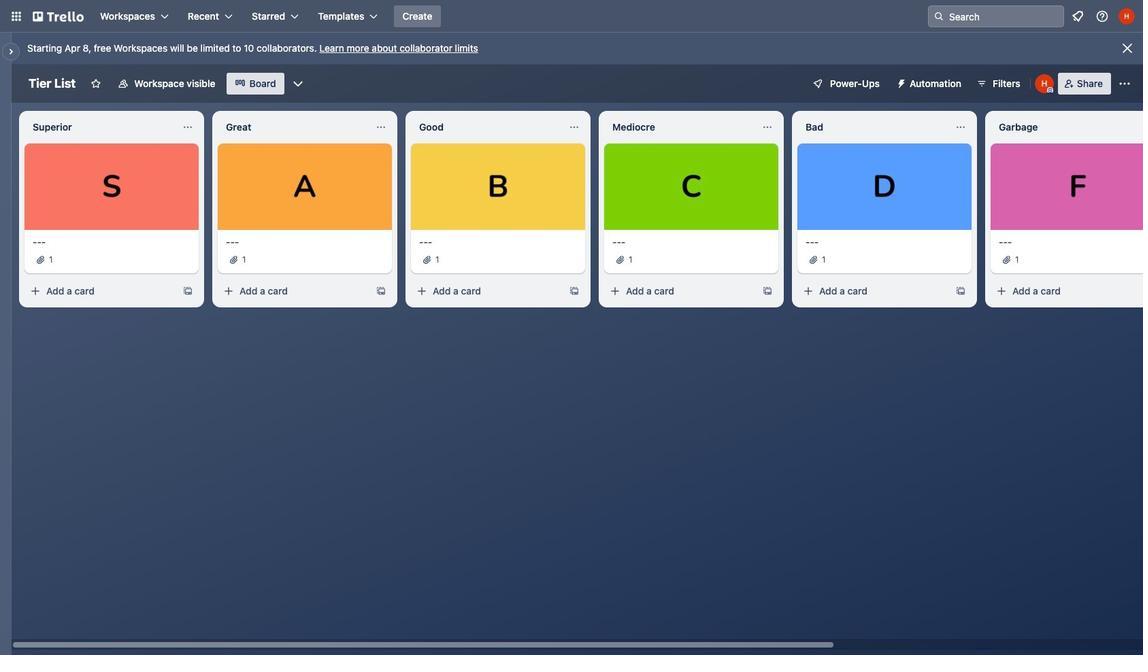 Task type: describe. For each thing, give the bounding box(es) containing it.
Search field
[[945, 7, 1064, 26]]

Board name text field
[[22, 73, 83, 95]]

customize views image
[[291, 77, 305, 91]]

2 create from template… image from the left
[[376, 286, 387, 297]]

search image
[[934, 11, 945, 22]]

howard (howard38800628) image
[[1119, 8, 1135, 24]]

4 create from template… image from the left
[[955, 286, 966, 297]]



Task type: locate. For each thing, give the bounding box(es) containing it.
sm image
[[891, 73, 910, 92]]

create from template… image
[[762, 286, 773, 297]]

open information menu image
[[1096, 10, 1109, 23]]

howard (howard38800628) image
[[1035, 74, 1054, 93]]

1 create from template… image from the left
[[182, 286, 193, 297]]

show menu image
[[1118, 77, 1132, 91]]

star or unstar board image
[[91, 78, 102, 89]]

None text field
[[24, 116, 177, 138], [218, 116, 370, 138], [411, 116, 563, 138], [604, 116, 757, 138], [798, 116, 950, 138], [24, 116, 177, 138], [218, 116, 370, 138], [411, 116, 563, 138], [604, 116, 757, 138], [798, 116, 950, 138]]

0 notifications image
[[1070, 8, 1086, 24]]

create from template… image
[[182, 286, 193, 297], [376, 286, 387, 297], [569, 286, 580, 297], [955, 286, 966, 297]]

this member is an admin of this board. image
[[1047, 87, 1053, 93]]

None text field
[[991, 116, 1143, 138]]

back to home image
[[33, 5, 84, 27]]

3 create from template… image from the left
[[569, 286, 580, 297]]

primary element
[[0, 0, 1143, 33]]



Task type: vqa. For each thing, say whether or not it's contained in the screenshot.
rightmost howard (howard38800628) icon
yes



